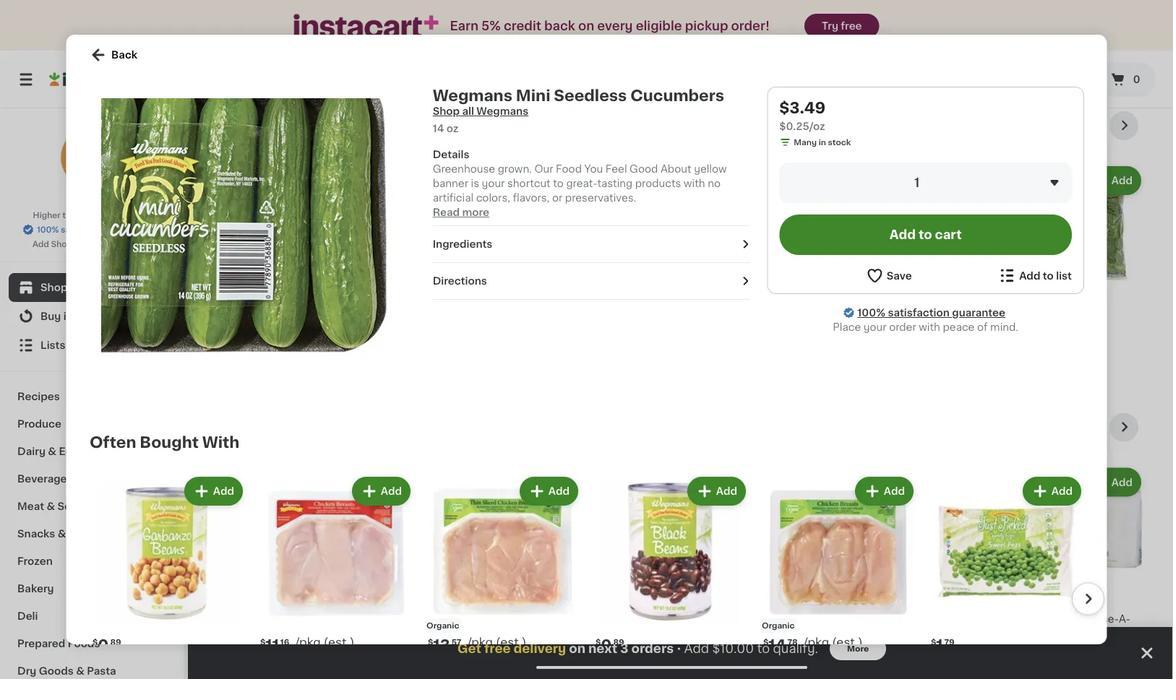 Task type: vqa. For each thing, say whether or not it's contained in the screenshot.
second the crab from right
no



Task type: locate. For each thing, give the bounding box(es) containing it.
on inside treatment tracker modal dialog
[[569, 643, 586, 655]]

$10.00
[[712, 643, 754, 655]]

ingredients
[[432, 239, 492, 249]]

1 horizontal spatial 12
[[762, 596, 778, 611]]

lists link
[[9, 331, 176, 360]]

1 vertical spatial $ 1 79
[[931, 638, 954, 653]]

1
[[628, 5, 634, 20], [1022, 38, 1025, 46], [914, 177, 919, 189], [493, 294, 500, 309], [896, 294, 902, 309], [351, 327, 354, 335], [936, 638, 943, 653], [888, 643, 891, 651]]

satisfaction up place your order with peace of mind.
[[888, 308, 949, 318]]

5 left the credit
[[493, 5, 503, 20]]

each right 40
[[787, 293, 816, 304]]

wegmans inside 'wegmans milk, vitamin d, whole 1 gal'
[[888, 615, 938, 625]]

to inside add to list button
[[1043, 271, 1054, 281]]

& for snacks
[[58, 529, 66, 539]]

express icon image
[[294, 14, 438, 38]]

4
[[896, 596, 907, 611]]

0 horizontal spatial shop
[[40, 283, 68, 293]]

12 right the eggs,
[[448, 629, 458, 640]]

sugar
[[673, 24, 702, 34]]

1 inside 'wegmans milk, vitamin d, whole 1 gal'
[[888, 643, 891, 651]]

your up colors,
[[482, 179, 505, 189]]

5 up "large"
[[359, 596, 369, 611]]

to left list
[[1043, 271, 1054, 281]]

1 vertical spatial 13
[[433, 638, 450, 653]]

11 up 34
[[628, 596, 641, 611]]

1 by from the top
[[291, 24, 304, 34]]

$ 3 49
[[220, 294, 248, 309], [488, 596, 516, 611]]

1 horizontal spatial satisfaction
[[888, 308, 949, 318]]

free right get
[[484, 643, 511, 655]]

0 horizontal spatial seedless
[[217, 328, 263, 338]]

the for bananas, sold by the each
[[307, 24, 323, 34]]

/pkg for 14
[[803, 637, 829, 648]]

each for bananas, sold by the each
[[217, 38, 242, 48]]

roasted up turkey
[[753, 629, 796, 640]]

with
[[202, 435, 239, 450]]

with down 100% satisfaction guarantee link
[[919, 322, 940, 333]]

each inside bananas, sold by the each $0.59 / lb
[[217, 629, 242, 640]]

1 vertical spatial with
[[919, 322, 940, 333]]

1 horizontal spatial 100%
[[857, 308, 885, 318]]

on right back at the left top of page
[[578, 20, 594, 32]]

1 horizontal spatial 59
[[908, 597, 919, 604]]

each inside bananas, sold by the each
[[217, 38, 242, 48]]

5 for 5 wegmans clementines, bagged
[[493, 5, 503, 20]]

each (est.) inside $2.04 each (estimated) element
[[388, 4, 450, 15]]

in-
[[83, 211, 94, 219]]

shop up 'buy'
[[40, 283, 68, 293]]

1 horizontal spatial $ 0 89
[[595, 638, 624, 653]]

0 horizontal spatial $ 0 89
[[92, 638, 121, 653]]

89 left orders
[[613, 639, 624, 647]]

0 vertical spatial 12
[[762, 596, 778, 611]]

(est.) inside $0.22 each (estimated) 'element'
[[285, 595, 316, 606]]

2 /pkg from the left
[[467, 637, 493, 648]]

1 vertical spatial 16
[[280, 639, 289, 647]]

1 roasted from the left
[[619, 629, 662, 640]]

0 vertical spatial free
[[841, 21, 862, 31]]

&
[[48, 447, 56, 457], [47, 502, 55, 512], [58, 529, 66, 539], [76, 667, 84, 677]]

1 vertical spatial free
[[484, 643, 511, 655]]

guarantee up "of"
[[952, 308, 1005, 318]]

0 horizontal spatial guarantee
[[111, 226, 153, 234]]

11 inside '$ 11 16 /pkg (est.)'
[[265, 638, 279, 653]]

stock
[[828, 138, 851, 146], [400, 342, 422, 350], [266, 356, 288, 364], [534, 658, 557, 666], [936, 658, 959, 666]]

12 left 09
[[762, 596, 778, 611]]

shop inside wegmans mini seedless cucumbers shop all wegmans 14 oz
[[432, 106, 459, 116]]

$3.49
[[779, 100, 825, 115]]

$ inside $ 13 79
[[1025, 597, 1030, 604]]

seedless inside wegmans mini seedless cucumbers shop all wegmans 14 oz
[[554, 88, 627, 103]]

roasted up the get free delivery on next 3 orders • add $10.00 to qualify.
[[619, 629, 662, 640]]

5 up strawberries
[[762, 5, 772, 20]]

16
[[753, 38, 762, 46], [280, 639, 289, 647]]

59 inside '$ 5 59'
[[371, 597, 382, 604]]

to left save
[[114, 240, 122, 248]]

product group containing 12
[[753, 466, 876, 680]]

seeded
[[351, 313, 390, 323]]

$ inside the $ 2 29
[[1025, 295, 1030, 303]]

None search field
[[207, 59, 594, 100]]

wegmans inside wegmans choose-a- size paper towels, 6 rolls
[[1022, 615, 1072, 625]]

wegmans inside wegmans broccoli crowns
[[753, 313, 804, 323]]

59 right 4
[[908, 597, 919, 604]]

dairy
[[17, 447, 45, 457]]

product group
[[619, 0, 742, 87], [217, 164, 339, 369], [351, 164, 474, 354], [485, 164, 608, 369], [619, 164, 742, 396], [753, 164, 876, 380], [888, 164, 1010, 369], [1022, 164, 1144, 369], [217, 466, 339, 680], [351, 466, 474, 680], [485, 466, 608, 671], [619, 466, 742, 653], [753, 466, 876, 680], [1022, 466, 1144, 680], [89, 474, 245, 680], [257, 474, 413, 680], [425, 474, 581, 680], [592, 474, 749, 680], [760, 474, 916, 680], [928, 474, 1084, 680]]

1 vertical spatial on
[[569, 643, 586, 655]]

0 vertical spatial 2
[[359, 5, 369, 20]]

each (est.) up organic bananas, bunch
[[388, 4, 450, 15]]

roasted inside wegmans plain roasted chicken, hot 34 oz
[[619, 629, 662, 640]]

details
[[432, 150, 469, 160]]

in down $0.25/oz on the right of page
[[818, 138, 826, 146]]

each (est.)
[[253, 4, 316, 15], [388, 4, 450, 15], [653, 4, 715, 15], [787, 293, 849, 304], [253, 595, 316, 606]]

1 vertical spatial sold
[[266, 615, 288, 625]]

gal
[[893, 643, 905, 651]]

1 vertical spatial $ 3 49
[[488, 596, 516, 611]]

item carousel region
[[217, 112, 1144, 402], [217, 414, 1144, 680], [69, 468, 1104, 680]]

13 up size
[[1030, 596, 1047, 611]]

0 vertical spatial $ 3 49
[[220, 294, 248, 309]]

prepared
[[17, 639, 65, 649]]

higher than in-store prices link
[[33, 210, 151, 221]]

0 horizontal spatial /pkg
[[295, 637, 320, 648]]

guarantee inside button
[[111, 226, 153, 234]]

$ inside $ 3 49 reg. $4.99
[[622, 295, 628, 303]]

0 vertical spatial mini
[[516, 88, 550, 103]]

in up best sellers
[[256, 356, 264, 364]]

shop left all
[[432, 106, 459, 116]]

0 inside 0 button
[[1133, 74, 1141, 85]]

1 horizontal spatial $ 3 49
[[488, 596, 516, 611]]

good
[[629, 164, 658, 174]]

49 inside '$ 11 49'
[[642, 597, 653, 604]]

each inside $1.48 each (estimated) element
[[653, 4, 681, 15]]

by inside bananas, sold by the each $0.59 / lb
[[291, 615, 304, 625]]

many in stock down whole
[[902, 658, 959, 666]]

to inside details greenhouse grown.  our food you feel good about yellow banner is your shortcut to great-tasting products with no artificial colors, flavors, or preservatives. read more
[[553, 179, 563, 189]]

0 horizontal spatial 59
[[371, 597, 382, 604]]

0 vertical spatial guarantee
[[111, 226, 153, 234]]

$ 13 57 /pkg (est.)
[[428, 637, 526, 653]]

1 horizontal spatial $ 1 79
[[931, 638, 954, 653]]

(est.) inside $1.40 each (estimated) "element"
[[818, 293, 849, 304]]

0 vertical spatial by
[[291, 24, 304, 34]]

1 vertical spatial 12
[[448, 629, 458, 640]]

guarantee up save
[[111, 226, 153, 234]]

13 for $ 13 79
[[1030, 596, 1047, 611]]

satisfaction down higher than in-store prices
[[61, 226, 109, 234]]

2 vertical spatial seedless
[[485, 629, 532, 640]]

100% down higher
[[37, 226, 59, 234]]

to up $0.76/oz
[[757, 643, 770, 655]]

59 for 4
[[908, 597, 919, 604]]

banner
[[432, 179, 468, 189]]

to inside add shoppers club to save link
[[114, 240, 122, 248]]

$ 1 79 down ingredients
[[488, 294, 512, 309]]

your inside details greenhouse grown.  our food you feel good about yellow banner is your shortcut to great-tasting products with no artificial colors, flavors, or preservatives. read more
[[482, 179, 505, 189]]

the inside bananas, sold by the each $0.59 / lb
[[307, 615, 323, 625]]

0 vertical spatial with
[[683, 179, 705, 189]]

2 by from the top
[[291, 615, 304, 625]]

your left order
[[863, 322, 886, 333]]

5 wegmans clementines, bagged
[[485, 5, 606, 48]]

roasted inside "wegmans oven roasted off the bone turkey breast $0.76/oz"
[[753, 629, 796, 640]]

hot
[[711, 629, 730, 640]]

2 roasted from the left
[[753, 629, 796, 640]]

dry
[[17, 667, 36, 677]]

1 vertical spatial seedless
[[217, 328, 263, 338]]

each down "seeded"
[[356, 327, 377, 335]]

each inside $2.04 each (estimated) element
[[388, 4, 416, 15]]

1 vertical spatial 11
[[265, 638, 279, 653]]

free for try
[[841, 21, 862, 31]]

40
[[770, 295, 781, 303]]

1 horizontal spatial 2
[[1030, 294, 1040, 309]]

0 horizontal spatial 100% satisfaction guarantee
[[37, 226, 153, 234]]

1 horizontal spatial 16
[[753, 38, 762, 46]]

bought
[[139, 435, 198, 450]]

89 right foods
[[110, 639, 121, 647]]

wegmans inside wegmans mini seedless cucumbers shop all wegmans 14 oz
[[432, 88, 512, 103]]

higher
[[33, 211, 61, 219]]

1 horizontal spatial 5
[[493, 5, 503, 20]]

0 horizontal spatial 16
[[280, 639, 289, 647]]

& left candy
[[58, 529, 66, 539]]

pack
[[888, 38, 916, 48]]

goods
[[39, 667, 74, 677]]

1 vertical spatial the
[[307, 615, 323, 625]]

1 vertical spatial wegmans mini seedless cucumbers 14 oz
[[485, 615, 594, 651]]

100% satisfaction guarantee up add shoppers club to save link
[[37, 226, 153, 234]]

0 vertical spatial $ 1 79
[[488, 294, 512, 309]]

$ inside $ 1 19
[[891, 295, 896, 303]]

0 vertical spatial shop
[[432, 106, 459, 116]]

0 vertical spatial seedless
[[554, 88, 627, 103]]

shop inside shop link
[[40, 283, 68, 293]]

1 vertical spatial by
[[291, 615, 304, 625]]

& for dairy
[[48, 447, 56, 457]]

2 horizontal spatial /pkg
[[803, 637, 829, 648]]

0 horizontal spatial 11
[[265, 638, 279, 653]]

100% up place
[[857, 308, 885, 318]]

1 vertical spatial satisfaction
[[888, 308, 949, 318]]

shortcut
[[507, 179, 550, 189]]

each inside lemons 1 each
[[1027, 38, 1047, 46]]

meat & seafood
[[17, 502, 101, 512]]

1 horizontal spatial 100% satisfaction guarantee
[[857, 308, 1005, 318]]

organic inside organic bananas, bunch
[[351, 24, 391, 34]]

0 horizontal spatial 5
[[359, 596, 369, 611]]

13 inside the '$ 13 57 /pkg (est.)'
[[433, 638, 450, 653]]

1 horizontal spatial shop
[[432, 106, 459, 116]]

green
[[888, 313, 919, 323]]

the inside bananas, sold by the each
[[307, 24, 323, 34]]

$ 1 79 down milk,
[[931, 638, 954, 653]]

& left pasta
[[76, 667, 84, 677]]

2 sold from the top
[[266, 615, 288, 625]]

earn
[[450, 20, 479, 32]]

2
[[359, 5, 369, 20], [1030, 294, 1040, 309]]

1 sold from the top
[[266, 24, 288, 34]]

roasted
[[619, 629, 662, 640], [753, 629, 796, 640]]

•
[[677, 643, 681, 655]]

1 horizontal spatial /pkg
[[467, 637, 493, 648]]

13 left the 57
[[433, 638, 450, 653]]

& left 'eggs' in the bottom left of the page
[[48, 447, 56, 457]]

bee
[[705, 24, 725, 34]]

1 vertical spatial 2
[[1030, 294, 1040, 309]]

0 horizontal spatial roasted
[[619, 629, 662, 640]]

each (est.) inside $1.48 each (estimated) element
[[653, 4, 715, 15]]

count,
[[351, 644, 385, 654]]

0 horizontal spatial 12
[[448, 629, 458, 640]]

shop link
[[9, 273, 176, 302]]

100% satisfaction guarantee up place your order with peace of mind.
[[857, 308, 1005, 318]]

2 left "29"
[[1030, 294, 1040, 309]]

& right meat
[[47, 502, 55, 512]]

0 horizontal spatial free
[[484, 643, 511, 655]]

16 down "order!"
[[753, 38, 762, 46]]

great-
[[566, 179, 597, 189]]

roasted for turkey
[[753, 629, 796, 640]]

1 89 from the left
[[110, 639, 121, 647]]

1 vertical spatial 100%
[[857, 308, 885, 318]]

5 inside product group
[[359, 596, 369, 611]]

sold
[[266, 24, 288, 34], [266, 615, 288, 625]]

$ inside '$ 11 49'
[[622, 597, 628, 604]]

to left cart
[[918, 229, 932, 241]]

to up or
[[553, 179, 563, 189]]

$1.48 each (estimated) element
[[619, 3, 742, 22]]

16 right lb
[[280, 639, 289, 647]]

on left next
[[569, 643, 586, 655]]

in
[[818, 138, 826, 146], [390, 342, 398, 350], [256, 356, 264, 364], [524, 658, 532, 666], [927, 658, 934, 666]]

save button
[[866, 267, 912, 285]]

greenhouse
[[432, 164, 495, 174]]

2 horizontal spatial 5
[[762, 5, 772, 20]]

100% satisfaction guarantee link
[[857, 306, 1005, 320]]

each
[[253, 4, 282, 15], [388, 4, 416, 15], [653, 4, 681, 15], [1027, 38, 1047, 46], [787, 293, 816, 304], [356, 327, 377, 335], [253, 595, 282, 606]]

item carousel region containing fresh vegetables
[[217, 112, 1144, 402]]

$ 0 89
[[92, 638, 121, 653], [595, 638, 624, 653]]

2 vertical spatial mini
[[538, 615, 560, 625]]

by for bananas, sold by the each $0.59 / lb
[[291, 615, 304, 625]]

sold for bananas, sold by the each $0.59 / lb
[[266, 615, 288, 625]]

add
[[307, 176, 328, 186], [441, 176, 462, 186], [575, 176, 596, 186], [709, 176, 730, 186], [1112, 176, 1133, 186], [889, 229, 916, 241], [32, 240, 49, 248], [1019, 271, 1040, 281], [307, 478, 328, 488], [441, 478, 462, 488], [575, 478, 596, 488], [709, 478, 730, 488], [843, 478, 865, 488], [1112, 478, 1133, 488], [213, 487, 234, 497], [380, 487, 402, 497], [548, 487, 569, 497], [716, 487, 737, 497], [884, 487, 905, 497], [1051, 487, 1072, 497], [684, 643, 709, 655]]

$ 3 49 reg. $4.99
[[622, 294, 709, 309]]

by inside bananas, sold by the each
[[291, 24, 304, 34]]

each (est.) inside $1.40 each (estimated) "element"
[[787, 293, 849, 304]]

0 horizontal spatial wegmans mini seedless cucumbers 14 oz
[[217, 313, 325, 350]]

wegmans inside wegmans plain roasted chicken, hot 34 oz
[[619, 615, 670, 625]]

5 inside 5 wegmans clementines, bagged
[[493, 5, 503, 20]]

meat
[[17, 502, 44, 512]]

1 inside field
[[914, 177, 919, 189]]

fresh vegetables
[[217, 119, 356, 134]]

qualify.
[[773, 643, 818, 655]]

sold for bananas, sold by the each
[[266, 24, 288, 34]]

bananas, inside organic bananas, bunch
[[394, 24, 440, 34]]

each up organic bananas, bunch
[[388, 4, 416, 15]]

/pkg inside the '$ 13 57 /pkg (est.)'
[[467, 637, 493, 648]]

0 vertical spatial sold
[[266, 24, 288, 34]]

sold inside bananas, sold by the each $0.59 / lb
[[266, 615, 288, 625]]

0 vertical spatial your
[[482, 179, 505, 189]]

in down seeded cucumbers 1 each
[[390, 342, 398, 350]]

2 vertical spatial the
[[818, 629, 835, 640]]

order!
[[731, 20, 770, 32]]

0 vertical spatial 100% satisfaction guarantee
[[37, 226, 153, 234]]

0 horizontal spatial your
[[482, 179, 505, 189]]

59 up "large"
[[371, 597, 382, 604]]

0 horizontal spatial satisfaction
[[61, 226, 109, 234]]

add inside add to cart button
[[889, 229, 916, 241]]

get free delivery on next 3 orders • add $10.00 to qualify.
[[457, 643, 818, 655]]

16 inside '$ 11 16 /pkg (est.)'
[[280, 639, 289, 647]]

satisfaction inside button
[[61, 226, 109, 234]]

each down 'lemons'
[[1027, 38, 1047, 46]]

1 59 from the left
[[371, 597, 382, 604]]

large
[[351, 629, 380, 640]]

0 horizontal spatial $ 1 79
[[488, 294, 512, 309]]

0 vertical spatial satisfaction
[[61, 226, 109, 234]]

each up eligible
[[653, 4, 681, 15]]

1 each from the top
[[217, 38, 242, 48]]

1 horizontal spatial roasted
[[753, 629, 796, 640]]

12 inside $12.09 per pound element
[[762, 596, 778, 611]]

0
[[1133, 74, 1141, 85], [359, 294, 370, 309], [97, 638, 108, 653], [601, 638, 612, 653]]

add to cart button
[[779, 215, 1072, 255]]

100% inside 100% satisfaction guarantee link
[[857, 308, 885, 318]]

89
[[110, 639, 121, 647], [613, 639, 624, 647]]

again
[[73, 312, 102, 322]]

1 horizontal spatial guarantee
[[952, 308, 1005, 318]]

14 inside wegmans mini seedless cucumbers shop all wegmans 14 oz
[[432, 124, 444, 134]]

0 horizontal spatial 100%
[[37, 226, 59, 234]]

0 horizontal spatial 13
[[433, 638, 450, 653]]

cucumbers inside wegmans mini seedless cucumbers shop all wegmans 14 oz
[[630, 88, 724, 103]]

in down whole
[[927, 658, 934, 666]]

1 vertical spatial shop
[[40, 283, 68, 293]]

1 horizontal spatial 13
[[1030, 596, 1047, 611]]

free inside treatment tracker modal dialog
[[484, 643, 511, 655]]

0 horizontal spatial $ 3 49
[[220, 294, 248, 309]]

back button
[[89, 46, 137, 64]]

each (est.) up bananas, sold by the each $0.59 / lb
[[253, 595, 316, 606]]

$12.09 per pound element
[[753, 594, 876, 613]]

try
[[822, 21, 839, 31]]

each (est.) up sugar
[[653, 4, 715, 15]]

79 inside $ 13 79
[[1048, 597, 1058, 604]]

to inside treatment tracker modal dialog
[[757, 643, 770, 655]]

0 vertical spatial 11
[[628, 596, 641, 611]]

bananas,
[[217, 24, 263, 34], [394, 24, 440, 34], [217, 615, 263, 625]]

11
[[628, 596, 641, 611], [265, 638, 279, 653]]

bananas, inside bananas, sold by the each
[[217, 24, 263, 34]]

1 /pkg from the left
[[295, 637, 320, 648]]

organic up bunch
[[351, 24, 391, 34]]

by for bananas, sold by the each
[[291, 24, 304, 34]]

0 vertical spatial wegmans mini seedless cucumbers 14 oz
[[217, 313, 325, 350]]

each inside seeded cucumbers 1 each
[[356, 327, 377, 335]]

1 horizontal spatial your
[[863, 322, 886, 333]]

$ 0 89 up pasta
[[92, 638, 121, 653]]

16 for strawberries
[[753, 38, 762, 46]]

1 vertical spatial mini
[[270, 313, 291, 323]]

oz inside wegmans plain roasted chicken, hot 34 oz
[[632, 643, 641, 651]]

bananas, for bananas, sold by the each $0.59 / lb
[[217, 615, 263, 625]]

0 vertical spatial the
[[307, 24, 323, 34]]

11 right lb
[[265, 638, 279, 653]]

1 horizontal spatial 89
[[613, 639, 624, 647]]

off
[[799, 629, 815, 640]]

(est.) inside $2.04 each (estimated) element
[[419, 4, 450, 15]]

2 59 from the left
[[908, 597, 919, 604]]

2 horizontal spatial seedless
[[554, 88, 627, 103]]

2 each from the top
[[217, 629, 242, 640]]

49 inside $ 3 49 reg. $4.99
[[639, 295, 650, 303]]

79 inside the $ 0 79
[[372, 295, 382, 303]]

59 inside $ 4 59
[[908, 597, 919, 604]]

0 vertical spatial 16
[[753, 38, 762, 46]]

you
[[584, 164, 603, 174]]

16 inside 5 strawberries 16 oz container
[[753, 38, 762, 46]]

$13.57 per package (estimated) element
[[425, 636, 581, 655]]

details greenhouse grown.  our food you feel good about yellow banner is your shortcut to great-tasting products with no artificial colors, flavors, or preservatives. read more
[[432, 150, 727, 218]]

add to list button
[[998, 267, 1072, 285]]

cage
[[388, 644, 415, 654]]

oven
[[807, 615, 834, 625]]

many in stock up best sellers
[[231, 356, 288, 364]]

1 horizontal spatial 11
[[628, 596, 641, 611]]

or
[[552, 193, 562, 203]]

0 vertical spatial 13
[[1030, 596, 1047, 611]]

meat & seafood link
[[9, 493, 176, 521]]

organic up the eggs,
[[404, 615, 445, 625]]

with left no
[[683, 179, 705, 189]]

free right try
[[841, 21, 862, 31]]

$4.99
[[679, 299, 709, 309]]

each right 22
[[253, 595, 282, 606]]

save
[[886, 271, 912, 281]]

many in stock down seeded cucumbers 1 each
[[365, 342, 422, 350]]

1 vertical spatial 100% satisfaction guarantee
[[857, 308, 1005, 318]]

1 horizontal spatial with
[[919, 322, 940, 333]]

12
[[762, 596, 778, 611], [448, 629, 458, 640]]

organic
[[351, 24, 391, 34], [352, 580, 385, 588], [404, 615, 445, 625], [426, 622, 459, 630], [762, 622, 794, 630]]

apples
[[619, 38, 655, 48]]

3 /pkg from the left
[[803, 637, 829, 648]]

$ 0 89 left orders
[[595, 638, 624, 653]]

each (est.) up broccoli
[[787, 293, 849, 304]]

0 horizontal spatial 89
[[110, 639, 121, 647]]

0 vertical spatial each
[[217, 38, 242, 48]]

1 vertical spatial each
[[217, 629, 242, 640]]

turkey
[[753, 644, 788, 654]]

22
[[237, 597, 248, 604]]

1 horizontal spatial wegmans mini seedless cucumbers 14 oz
[[485, 615, 594, 651]]

0 vertical spatial 100%
[[37, 226, 59, 234]]

/pkg inside '$ 11 16 /pkg (est.)'
[[295, 637, 320, 648]]

5 inside 5 strawberries 16 oz container
[[762, 5, 772, 20]]

1 horizontal spatial free
[[841, 21, 862, 31]]

2 up bunch
[[359, 5, 369, 20]]

0 horizontal spatial with
[[683, 179, 705, 189]]

0 horizontal spatial 2
[[359, 5, 369, 20]]

$1.40 each (estimated) element
[[753, 292, 876, 311]]

1 field
[[779, 163, 1072, 203]]

service type group
[[613, 65, 766, 94]]

eggs
[[59, 447, 85, 457]]

bananas, inside bananas, sold by the each $0.59 / lb
[[217, 615, 263, 625]]



Task type: describe. For each thing, give the bounding box(es) containing it.
organic up 78
[[762, 622, 794, 630]]

product group containing 2
[[1022, 164, 1144, 369]]

5%
[[482, 20, 501, 32]]

$ 4 59
[[891, 596, 919, 611]]

shoppers
[[51, 240, 91, 248]]

(est.) inside $1.48 each (estimated) element
[[684, 4, 715, 15]]

1 $ 0 89 from the left
[[92, 638, 121, 653]]

14 inside $ 14 78 /pkg (est.)
[[768, 638, 786, 653]]

many in stock down $0.25/oz on the right of page
[[794, 138, 851, 146]]

mini inside wegmans mini seedless cucumbers shop all wegmans 14 oz
[[516, 88, 550, 103]]

29
[[1041, 295, 1052, 303]]

back
[[544, 20, 575, 32]]

wegmans inside wegmans organic large brown eggs, 12 count, cage free
[[351, 615, 402, 625]]

whole
[[901, 629, 933, 640]]

oz inside 5 strawberries 16 oz container
[[764, 38, 774, 46]]

often
[[89, 435, 136, 450]]

$ inside the $ 0 79
[[354, 295, 359, 303]]

free for get
[[484, 643, 511, 655]]

more
[[847, 645, 869, 653]]

5 strawberries 16 oz container
[[753, 5, 818, 46]]

bananas, for bananas, sold by the each
[[217, 24, 263, 34]]

directions button
[[432, 274, 750, 288]]

best sellers
[[217, 420, 312, 436]]

2 89 from the left
[[613, 639, 624, 647]]

$3.49 $0.25/oz
[[779, 100, 825, 132]]

many up best
[[231, 356, 254, 364]]

each (est.) for 40
[[787, 293, 849, 304]]

$ 13 79
[[1025, 596, 1058, 611]]

$ 0 79
[[354, 294, 382, 309]]

of
[[977, 322, 987, 333]]

many down the gal
[[902, 658, 925, 666]]

each (est.) for 22
[[253, 595, 316, 606]]

1 vertical spatial guarantee
[[952, 308, 1005, 318]]

$ inside '$ 5 59'
[[354, 597, 359, 604]]

lb
[[248, 643, 256, 651]]

each (est.) up bananas, sold by the each
[[253, 4, 316, 15]]

each (est.) for 2
[[388, 4, 450, 15]]

no
[[708, 179, 720, 189]]

beverages
[[17, 474, 73, 484]]

$ inside $ 4 59
[[891, 597, 896, 604]]

(est.) inside '$ 11 16 /pkg (est.)'
[[323, 637, 354, 648]]

each inside $0.22 each (estimated) 'element'
[[253, 595, 282, 606]]

wegmans mini seedless cucumbers image
[[0, 0, 394, 419]]

organic inside wegmans organic large brown eggs, 12 count, cage free
[[404, 615, 445, 625]]

1 inside seeded cucumbers 1 each
[[351, 327, 354, 335]]

$ inside the '$ 13 57 /pkg (est.)'
[[428, 639, 433, 647]]

breast
[[790, 644, 823, 654]]

add inside add shoppers club to save link
[[32, 240, 49, 248]]

each up bananas, sold by the each
[[253, 4, 282, 15]]

add inside treatment tracker modal dialog
[[684, 643, 709, 655]]

$2.04 each (estimated) element
[[351, 3, 474, 22]]

bunch
[[351, 38, 384, 48]]

& for meat
[[47, 502, 55, 512]]

wegmans organic large brown eggs, 12 count, cage free
[[351, 615, 458, 654]]

broccoli
[[807, 313, 849, 323]]

item carousel region containing 0
[[69, 468, 1104, 680]]

lemons
[[1022, 24, 1062, 34]]

free
[[417, 644, 440, 654]]

$ inside '$ 11 16 /pkg (est.)'
[[260, 639, 265, 647]]

chicken,
[[665, 629, 709, 640]]

deli
[[17, 612, 38, 622]]

wegmans inside "wegmans oven roasted off the bone turkey breast $0.76/oz"
[[753, 615, 804, 625]]

$14.78 per package (estimated) element
[[760, 636, 916, 655]]

with loyalty card price $3.49. original price $4.99. element
[[619, 292, 742, 311]]

pasta
[[87, 667, 116, 677]]

prepared foods
[[17, 639, 100, 649]]

reg.
[[656, 299, 676, 309]]

to inside add to cart button
[[918, 229, 932, 241]]

1 horizontal spatial seedless
[[485, 629, 532, 640]]

$ 11 16 /pkg (est.)
[[260, 637, 354, 653]]

12 09
[[762, 596, 791, 611]]

many in stock down delivery
[[500, 658, 557, 666]]

with inside details greenhouse grown.  our food you feel good about yellow banner is your shortcut to great-tasting products with no artificial colors, flavors, or preservatives. read more
[[683, 179, 705, 189]]

wegmans choose-a- size paper towels, 6 rolls
[[1022, 615, 1131, 654]]

container
[[776, 38, 816, 46]]

$11.16 per package (estimated) element
[[257, 636, 413, 655]]

the inside "wegmans oven roasted off the bone turkey breast $0.76/oz"
[[818, 629, 835, 640]]

each for bananas, sold by the each $0.59 / lb
[[217, 629, 242, 640]]

clementines,
[[538, 24, 606, 34]]

100% inside 100% satisfaction guarantee button
[[37, 226, 59, 234]]

0 vertical spatial on
[[578, 20, 594, 32]]

item carousel region containing best sellers
[[217, 414, 1144, 680]]

grown.
[[497, 164, 532, 174]]

feel
[[605, 164, 627, 174]]

vitamin
[[967, 615, 1005, 625]]

mind.
[[990, 322, 1018, 333]]

delivery
[[514, 643, 566, 655]]

save
[[124, 240, 143, 248]]

artificial
[[432, 193, 473, 203]]

product group containing 5
[[351, 466, 474, 680]]

the for bananas, sold by the each $0.59 / lb
[[307, 615, 323, 625]]

12 inside wegmans organic large brown eggs, 12 count, cage free
[[448, 629, 458, 640]]

add inside add to list button
[[1019, 271, 1040, 281]]

wegmans milk, vitamin d, whole 1 gal
[[888, 615, 1005, 651]]

1 vertical spatial your
[[863, 322, 886, 333]]

2 inside $2.04 each (estimated) element
[[359, 5, 369, 20]]

back
[[111, 50, 137, 60]]

cucumbers inside seeded cucumbers 1 each
[[393, 313, 452, 323]]

wegmans sugar bee apples
[[619, 24, 725, 48]]

2 inside product group
[[1030, 294, 1040, 309]]

bananas, sold by the each $0.59 / lb
[[217, 615, 323, 651]]

deli link
[[9, 603, 176, 630]]

100% satisfaction guarantee inside button
[[37, 226, 153, 234]]

bakery link
[[9, 575, 176, 603]]

3 inside treatment tracker modal dialog
[[620, 643, 629, 655]]

many down "seeded"
[[365, 342, 388, 350]]

buy it again link
[[9, 302, 176, 331]]

/
[[243, 643, 246, 651]]

many down $13.57 per package (estimated) 'element'
[[500, 658, 523, 666]]

more
[[462, 207, 489, 218]]

beverages link
[[9, 466, 176, 493]]

frozen
[[17, 557, 53, 567]]

roasted for oz
[[619, 629, 662, 640]]

59 for 5
[[371, 597, 382, 604]]

$0.59
[[217, 643, 241, 651]]

peace
[[943, 322, 974, 333]]

/lb
[[797, 595, 812, 606]]

19
[[904, 295, 913, 303]]

$ inside $ 14 78 /pkg (est.)
[[763, 639, 768, 647]]

organic up the 57
[[426, 622, 459, 630]]

16 for 11
[[280, 639, 289, 647]]

$ 5 59
[[354, 596, 382, 611]]

details button
[[432, 147, 750, 162]]

lemons 1 each
[[1022, 24, 1062, 46]]

wegmans logo image
[[60, 126, 124, 189]]

brown
[[382, 629, 414, 640]]

store
[[94, 211, 115, 219]]

11 for $ 11 49
[[628, 596, 641, 611]]

6
[[1118, 629, 1124, 640]]

$0.22 each (estimated) element
[[217, 594, 339, 613]]

wegmans inside wegmans sugar bee apples
[[619, 24, 670, 34]]

11 for $ 11 16 /pkg (est.)
[[265, 638, 279, 653]]

organic up '$ 5 59'
[[352, 580, 385, 588]]

snacks & candy link
[[9, 521, 176, 548]]

lists
[[40, 340, 65, 351]]

wegmans inside 5 wegmans clementines, bagged
[[485, 24, 536, 34]]

place your order with peace of mind.
[[833, 322, 1018, 333]]

(est.) inside $ 14 78 /pkg (est.)
[[832, 637, 863, 648]]

product group containing 14
[[760, 474, 916, 680]]

often bought with
[[89, 435, 239, 450]]

1 inside lemons 1 each
[[1022, 38, 1025, 46]]

$ 14 78 /pkg (est.)
[[763, 637, 863, 653]]

5 for 5 strawberries 16 oz container
[[762, 5, 772, 20]]

13 for $ 13 57 /pkg (est.)
[[433, 638, 450, 653]]

treatment tracker modal dialog
[[188, 627, 1173, 680]]

$0.25/oz
[[779, 121, 825, 132]]

/pkg for 13
[[467, 637, 493, 648]]

many down $0.25/oz on the right of page
[[794, 138, 817, 146]]

more button
[[830, 638, 886, 661]]

in down delivery
[[524, 658, 532, 666]]

plain
[[673, 615, 697, 625]]

/pkg for 11
[[295, 637, 320, 648]]

eggs,
[[417, 629, 445, 640]]

2 $ 0 89 from the left
[[595, 638, 624, 653]]

size
[[1022, 629, 1043, 640]]

3 inside 'with loyalty card price $3.49. original price $4.99.' element
[[628, 294, 638, 309]]

orders
[[631, 643, 674, 655]]

flavors,
[[513, 193, 549, 203]]

each inside $1.40 each (estimated) "element"
[[787, 293, 816, 304]]

(est.) inside the '$ 13 57 /pkg (est.)'
[[496, 637, 526, 648]]

instacart logo image
[[49, 71, 136, 88]]

rolls
[[1022, 644, 1047, 654]]

oz inside wegmans mini seedless cucumbers shop all wegmans 14 oz
[[446, 124, 458, 134]]

candy
[[69, 529, 103, 539]]

strawberries, family pack button
[[888, 0, 1010, 80]]

each (est.) for 1
[[653, 4, 715, 15]]



